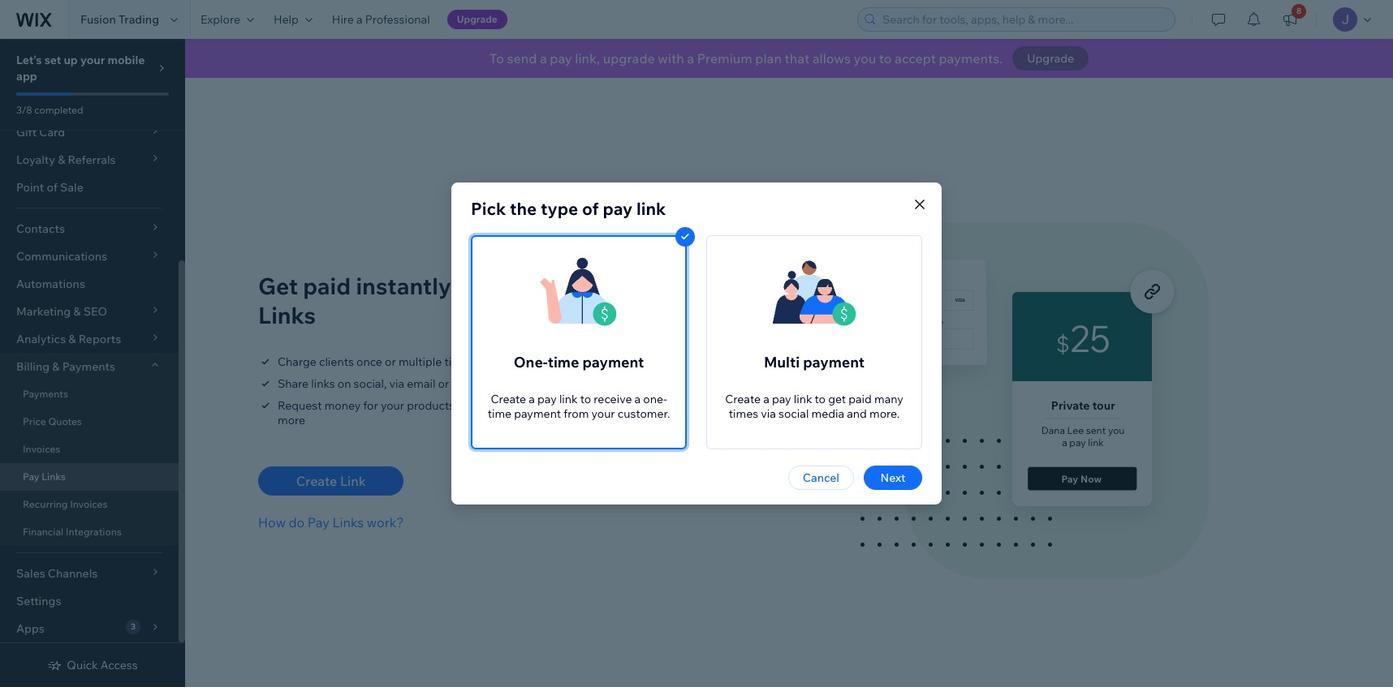 Task type: vqa. For each thing, say whether or not it's contained in the screenshot.
to associated with Multi payment
yes



Task type: locate. For each thing, give the bounding box(es) containing it.
2 horizontal spatial create
[[725, 392, 761, 407]]

money
[[325, 399, 361, 413]]

clients
[[319, 355, 354, 369]]

a
[[357, 12, 363, 27], [540, 50, 547, 67], [687, 50, 694, 67], [529, 392, 535, 407], [635, 392, 641, 407], [763, 392, 770, 407]]

with inside get paid instantly with pay links
[[457, 272, 504, 300]]

financial integrations link
[[0, 519, 179, 546]]

1 vertical spatial or
[[438, 377, 449, 391]]

invoices inside invoices link
[[23, 443, 60, 456]]

1 vertical spatial paid
[[849, 392, 872, 407]]

link inside the create a pay link to get paid many times via social media and more.
[[794, 392, 812, 407]]

and right the events
[[547, 399, 567, 413]]

0 horizontal spatial upgrade
[[457, 13, 498, 25]]

your right the up
[[80, 53, 105, 67]]

point of sale link
[[0, 174, 179, 201]]

events
[[509, 399, 544, 413]]

pay down want
[[538, 392, 557, 407]]

1 horizontal spatial paid
[[849, 392, 872, 407]]

to left accept
[[879, 50, 892, 67]]

2 horizontal spatial your
[[592, 407, 615, 421]]

via inside charge clients once or multiple times share links on social, via email or any way you want request money for your products, services, events and more
[[389, 377, 404, 391]]

billing
[[16, 360, 50, 374]]

1 horizontal spatial via
[[761, 407, 776, 421]]

links down get
[[258, 301, 316, 330]]

create a pay link to get paid many times via social media and more.
[[725, 392, 904, 421]]

0 vertical spatial invoices
[[23, 443, 60, 456]]

0 horizontal spatial upgrade button
[[447, 10, 507, 29]]

set
[[44, 53, 61, 67]]

link for multi payment
[[794, 392, 812, 407]]

send
[[507, 50, 537, 67]]

one-time payment
[[514, 353, 644, 372]]

0 vertical spatial paid
[[303, 272, 351, 300]]

pay up one-
[[509, 272, 548, 300]]

create
[[491, 392, 526, 407], [725, 392, 761, 407], [296, 473, 337, 490]]

sale
[[60, 180, 83, 195]]

upgrade
[[603, 50, 655, 67]]

pay links
[[23, 471, 66, 483]]

payments up payments link
[[62, 360, 115, 374]]

upgrade for the bottom upgrade button
[[1027, 51, 1074, 66]]

1 horizontal spatial or
[[438, 377, 449, 391]]

pay left link,
[[550, 50, 572, 67]]

more
[[278, 413, 305, 428]]

to inside the create a pay link to get paid many times via social media and more.
[[815, 392, 826, 407]]

1 horizontal spatial pay
[[308, 515, 330, 531]]

payments up price quotes
[[23, 388, 68, 400]]

times inside the create a pay link to get paid many times via social media and more.
[[729, 407, 759, 421]]

invoices inside recurring invoices link
[[70, 499, 108, 511]]

1 vertical spatial invoices
[[70, 499, 108, 511]]

point
[[16, 180, 44, 195]]

1 horizontal spatial you
[[854, 50, 876, 67]]

0 horizontal spatial with
[[457, 272, 504, 300]]

create inside create a pay link to receive a one- time payment from your customer.
[[491, 392, 526, 407]]

your inside charge clients once or multiple times share links on social, via email or any way you want request money for your products, services, events and more
[[381, 399, 404, 413]]

request
[[278, 399, 322, 413]]

to left get
[[815, 392, 826, 407]]

payment down want
[[514, 407, 561, 421]]

of inside sidebar element
[[47, 180, 58, 195]]

upgrade button down the search for tools, apps, help & more... field
[[1013, 46, 1089, 71]]

services,
[[460, 399, 506, 413]]

via
[[389, 377, 404, 391], [761, 407, 776, 421]]

pay inside pay links link
[[23, 471, 39, 483]]

your right for
[[381, 399, 404, 413]]

1 vertical spatial links
[[42, 471, 66, 483]]

with right instantly
[[457, 272, 504, 300]]

invoices down pay links link at the left bottom
[[70, 499, 108, 511]]

your right from
[[592, 407, 615, 421]]

invoices
[[23, 443, 60, 456], [70, 499, 108, 511]]

0 horizontal spatial link
[[559, 392, 578, 407]]

via left social
[[761, 407, 776, 421]]

1 vertical spatial time
[[488, 407, 512, 421]]

0 horizontal spatial and
[[547, 399, 567, 413]]

0 horizontal spatial pay
[[23, 471, 39, 483]]

your inside let's set up your mobile app
[[80, 53, 105, 67]]

1 horizontal spatial upgrade button
[[1013, 46, 1089, 71]]

0 vertical spatial with
[[658, 50, 684, 67]]

links left work? at the bottom left of page
[[332, 515, 364, 531]]

0 horizontal spatial of
[[47, 180, 58, 195]]

price quotes
[[23, 416, 82, 428]]

upgrade
[[457, 13, 498, 25], [1027, 51, 1074, 66]]

quick
[[67, 659, 98, 673]]

3/8 completed
[[16, 104, 83, 116]]

&
[[52, 360, 60, 374]]

0 vertical spatial of
[[47, 180, 58, 195]]

times left social
[[729, 407, 759, 421]]

1 horizontal spatial invoices
[[70, 499, 108, 511]]

billing & payments
[[16, 360, 115, 374]]

times inside charge clients once or multiple times share links on social, via email or any way you want request money for your products, services, events and more
[[445, 355, 474, 369]]

time up create a pay link to receive a one- time payment from your customer.
[[548, 353, 579, 372]]

how do pay links work?
[[258, 515, 404, 531]]

links
[[258, 301, 316, 330], [42, 471, 66, 483], [332, 515, 364, 531]]

to left receive
[[580, 392, 591, 407]]

you right allows
[[854, 50, 876, 67]]

once
[[356, 355, 382, 369]]

pay down multi
[[772, 392, 791, 407]]

1 vertical spatial you
[[496, 377, 516, 391]]

2 horizontal spatial links
[[332, 515, 364, 531]]

1 vertical spatial of
[[582, 198, 599, 219]]

upgrade button up to in the top left of the page
[[447, 10, 507, 29]]

upgrade down the search for tools, apps, help & more... field
[[1027, 51, 1074, 66]]

1 horizontal spatial upgrade
[[1027, 51, 1074, 66]]

upgrade up to in the top left of the page
[[457, 13, 498, 25]]

price
[[23, 416, 46, 428]]

1 horizontal spatial and
[[847, 407, 867, 421]]

payment up receive
[[583, 353, 644, 372]]

create a pay link to receive a one- time payment from your customer.
[[488, 392, 670, 421]]

a right hire
[[357, 12, 363, 27]]

social,
[[354, 377, 387, 391]]

0 horizontal spatial links
[[42, 471, 66, 483]]

many
[[875, 392, 904, 407]]

link
[[340, 473, 366, 490]]

1 horizontal spatial times
[[729, 407, 759, 421]]

0 horizontal spatial time
[[488, 407, 512, 421]]

2 vertical spatial pay
[[308, 515, 330, 531]]

let's set up your mobile app
[[16, 53, 145, 84]]

pay inside how do pay links work? link
[[308, 515, 330, 531]]

via left email
[[389, 377, 404, 391]]

create left link
[[296, 473, 337, 490]]

with
[[658, 50, 684, 67], [457, 272, 504, 300]]

payments.
[[939, 50, 1003, 67]]

price quotes link
[[0, 408, 179, 436]]

of
[[47, 180, 58, 195], [582, 198, 599, 219]]

time
[[548, 353, 579, 372], [488, 407, 512, 421]]

times up any
[[445, 355, 474, 369]]

hire a professional link
[[322, 0, 440, 39]]

0 horizontal spatial paid
[[303, 272, 351, 300]]

pick the type of pay link
[[471, 198, 666, 219]]

0 horizontal spatial payment
[[514, 407, 561, 421]]

create left social
[[725, 392, 761, 407]]

1 vertical spatial via
[[761, 407, 776, 421]]

do
[[289, 515, 305, 531]]

links
[[311, 377, 335, 391]]

0 horizontal spatial to
[[580, 392, 591, 407]]

3/8
[[16, 104, 32, 116]]

1 vertical spatial with
[[457, 272, 504, 300]]

0 horizontal spatial create
[[296, 473, 337, 490]]

social
[[779, 407, 809, 421]]

pay
[[509, 272, 548, 300], [23, 471, 39, 483], [308, 515, 330, 531]]

pay right "do"
[[308, 515, 330, 531]]

links up recurring
[[42, 471, 66, 483]]

invoices up pay links
[[23, 443, 60, 456]]

financial integrations
[[23, 526, 122, 538]]

1 horizontal spatial to
[[815, 392, 826, 407]]

to send a pay link, upgrade with a premium plan that allows you to accept payments.
[[489, 50, 1003, 67]]

from
[[564, 407, 589, 421]]

and right get
[[847, 407, 867, 421]]

your inside create a pay link to receive a one- time payment from your customer.
[[592, 407, 615, 421]]

0 vertical spatial times
[[445, 355, 474, 369]]

0 horizontal spatial you
[[496, 377, 516, 391]]

1 vertical spatial times
[[729, 407, 759, 421]]

0 vertical spatial via
[[389, 377, 404, 391]]

1 horizontal spatial of
[[582, 198, 599, 219]]

paid
[[303, 272, 351, 300], [849, 392, 872, 407]]

up
[[64, 53, 78, 67]]

0 vertical spatial upgrade
[[457, 13, 498, 25]]

to
[[879, 50, 892, 67], [580, 392, 591, 407], [815, 392, 826, 407]]

or
[[385, 355, 396, 369], [438, 377, 449, 391]]

billing & payments button
[[0, 353, 179, 381]]

0 vertical spatial links
[[258, 301, 316, 330]]

0 vertical spatial pay
[[509, 272, 548, 300]]

or right once
[[385, 355, 396, 369]]

you right way
[[496, 377, 516, 391]]

2 vertical spatial links
[[332, 515, 364, 531]]

0 vertical spatial upgrade button
[[447, 10, 507, 29]]

2 horizontal spatial pay
[[509, 272, 548, 300]]

with right upgrade
[[658, 50, 684, 67]]

and
[[547, 399, 567, 413], [847, 407, 867, 421]]

or left any
[[438, 377, 449, 391]]

create inside the create a pay link to get paid many times via social media and more.
[[725, 392, 761, 407]]

1 horizontal spatial your
[[381, 399, 404, 413]]

to inside create a pay link to receive a one- time payment from your customer.
[[580, 392, 591, 407]]

a left social
[[763, 392, 770, 407]]

0 horizontal spatial times
[[445, 355, 474, 369]]

how
[[258, 515, 286, 531]]

of left sale
[[47, 180, 58, 195]]

a right send
[[540, 50, 547, 67]]

0 horizontal spatial invoices
[[23, 443, 60, 456]]

create down want
[[491, 392, 526, 407]]

payment up get
[[803, 353, 865, 372]]

2 horizontal spatial link
[[794, 392, 812, 407]]

link inside create a pay link to receive a one- time payment from your customer.
[[559, 392, 578, 407]]

instantly
[[356, 272, 452, 300]]

time down way
[[488, 407, 512, 421]]

0 horizontal spatial via
[[389, 377, 404, 391]]

and inside the create a pay link to get paid many times via social media and more.
[[847, 407, 867, 421]]

paid inside the create a pay link to get paid many times via social media and more.
[[849, 392, 872, 407]]

1 horizontal spatial create
[[491, 392, 526, 407]]

1 vertical spatial upgrade
[[1027, 51, 1074, 66]]

customer.
[[618, 407, 670, 421]]

upgrade for the topmost upgrade button
[[457, 13, 498, 25]]

on
[[338, 377, 351, 391]]

you
[[854, 50, 876, 67], [496, 377, 516, 391]]

link
[[637, 198, 666, 219], [559, 392, 578, 407], [794, 392, 812, 407]]

of right type
[[582, 198, 599, 219]]

0 horizontal spatial or
[[385, 355, 396, 369]]

to
[[489, 50, 504, 67]]

0 horizontal spatial your
[[80, 53, 105, 67]]

0 vertical spatial time
[[548, 353, 579, 372]]

to for one-time payment
[[580, 392, 591, 407]]

automations
[[16, 277, 85, 292]]

1 horizontal spatial links
[[258, 301, 316, 330]]

pay inside create a pay link to receive a one- time payment from your customer.
[[538, 392, 557, 407]]

for
[[363, 399, 378, 413]]

times
[[445, 355, 474, 369], [729, 407, 759, 421]]

0 vertical spatial payments
[[62, 360, 115, 374]]

pay up recurring
[[23, 471, 39, 483]]

next button
[[864, 466, 922, 490]]

charge
[[278, 355, 316, 369]]

allows
[[813, 50, 851, 67]]

1 horizontal spatial payment
[[583, 353, 644, 372]]

pay right type
[[603, 198, 633, 219]]

1 vertical spatial pay
[[23, 471, 39, 483]]



Task type: describe. For each thing, give the bounding box(es) containing it.
cancel button
[[788, 466, 854, 490]]

quick access
[[67, 659, 138, 673]]

automations link
[[0, 270, 179, 298]]

create for multi payment
[[725, 392, 761, 407]]

multi
[[764, 353, 800, 372]]

type
[[541, 198, 578, 219]]

and inside charge clients once or multiple times share links on social, via email or any way you want request money for your products, services, events and more
[[547, 399, 567, 413]]

explore
[[201, 12, 240, 27]]

link,
[[575, 50, 600, 67]]

2 horizontal spatial payment
[[803, 353, 865, 372]]

paid inside get paid instantly with pay links
[[303, 272, 351, 300]]

0 vertical spatial or
[[385, 355, 396, 369]]

0 vertical spatial you
[[854, 50, 876, 67]]

integrations
[[66, 526, 122, 538]]

professional
[[365, 12, 430, 27]]

one-
[[643, 392, 667, 407]]

help button
[[264, 0, 322, 39]]

app
[[16, 69, 37, 84]]

products,
[[407, 399, 458, 413]]

trading
[[119, 12, 159, 27]]

any
[[452, 377, 471, 391]]

cancel
[[803, 471, 840, 486]]

settings link
[[0, 588, 179, 615]]

one-
[[514, 353, 548, 372]]

get paid instantly with pay links
[[258, 272, 548, 330]]

pay inside get paid instantly with pay links
[[509, 272, 548, 300]]

a left premium
[[687, 50, 694, 67]]

you inside charge clients once or multiple times share links on social, via email or any way you want request money for your products, services, events and more
[[496, 377, 516, 391]]

links inside get paid instantly with pay links
[[258, 301, 316, 330]]

let's
[[16, 53, 42, 67]]

time inside create a pay link to receive a one- time payment from your customer.
[[488, 407, 512, 421]]

recurring invoices link
[[0, 491, 179, 519]]

share
[[278, 377, 309, 391]]

create for one-time payment
[[491, 392, 526, 407]]

1 horizontal spatial time
[[548, 353, 579, 372]]

that
[[785, 50, 810, 67]]

want
[[518, 377, 544, 391]]

hire a professional
[[332, 12, 430, 27]]

to for multi payment
[[815, 392, 826, 407]]

sidebar element
[[0, 0, 185, 688]]

quotes
[[48, 416, 82, 428]]

Search for tools, apps, help & more... field
[[878, 8, 1170, 31]]

next
[[881, 471, 906, 486]]

accept
[[895, 50, 936, 67]]

help
[[274, 12, 299, 27]]

plan
[[755, 50, 782, 67]]

a left one-
[[635, 392, 641, 407]]

completed
[[34, 104, 83, 116]]

pay links link
[[0, 464, 179, 491]]

payments inside popup button
[[62, 360, 115, 374]]

charge clients once or multiple times share links on social, via email or any way you want request money for your products, services, events and more
[[278, 355, 567, 428]]

receive
[[594, 392, 632, 407]]

hire
[[332, 12, 354, 27]]

link for one-time payment
[[559, 392, 578, 407]]

email
[[407, 377, 436, 391]]

get
[[828, 392, 846, 407]]

financial
[[23, 526, 63, 538]]

multiple
[[399, 355, 442, 369]]

1 horizontal spatial with
[[658, 50, 684, 67]]

point of sale
[[16, 180, 83, 195]]

via inside the create a pay link to get paid many times via social media and more.
[[761, 407, 776, 421]]

fusion
[[80, 12, 116, 27]]

how do pay links work? link
[[258, 513, 404, 533]]

2 horizontal spatial to
[[879, 50, 892, 67]]

create inside button
[[296, 473, 337, 490]]

1 vertical spatial upgrade button
[[1013, 46, 1089, 71]]

1 horizontal spatial link
[[637, 198, 666, 219]]

mobile
[[108, 53, 145, 67]]

a inside the create a pay link to get paid many times via social media and more.
[[763, 392, 770, 407]]

recurring
[[23, 499, 68, 511]]

payment inside create a pay link to receive a one- time payment from your customer.
[[514, 407, 561, 421]]

payments link
[[0, 381, 179, 408]]

pick
[[471, 198, 506, 219]]

the
[[510, 198, 537, 219]]

recurring invoices
[[23, 499, 108, 511]]

work?
[[367, 515, 404, 531]]

pay inside the create a pay link to get paid many times via social media and more.
[[772, 392, 791, 407]]

1 vertical spatial payments
[[23, 388, 68, 400]]

fusion trading
[[80, 12, 159, 27]]

multi payment
[[764, 353, 865, 372]]

8
[[1297, 6, 1302, 16]]

access
[[101, 659, 138, 673]]

way
[[473, 377, 494, 391]]

media
[[812, 407, 845, 421]]

create link button
[[258, 467, 404, 496]]

more.
[[870, 407, 900, 421]]

invoices link
[[0, 436, 179, 464]]

links inside sidebar element
[[42, 471, 66, 483]]

a down want
[[529, 392, 535, 407]]

get
[[258, 272, 298, 300]]



